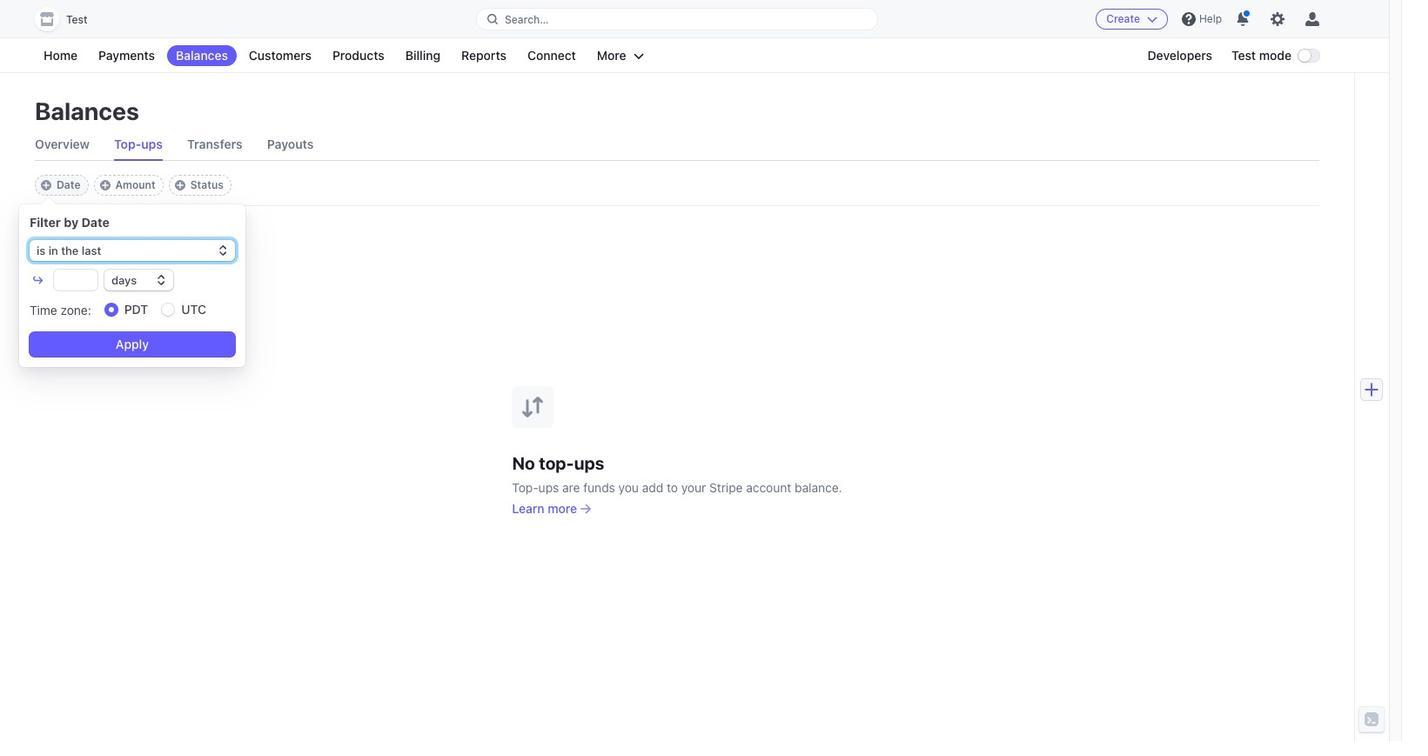 Task type: describe. For each thing, give the bounding box(es) containing it.
customers link
[[240, 45, 320, 66]]

payouts link
[[267, 129, 314, 160]]

billing link
[[397, 45, 449, 66]]

learn
[[512, 501, 545, 516]]

apply
[[116, 337, 149, 352]]

test mode
[[1232, 48, 1292, 63]]

stripe
[[710, 480, 743, 495]]

home
[[44, 48, 78, 63]]

ups for top-ups are funds you add to your stripe account balance.
[[539, 480, 559, 495]]

transfers
[[187, 137, 243, 152]]

to
[[667, 480, 678, 495]]

more
[[597, 48, 627, 63]]

no
[[512, 453, 535, 473]]

top-ups link
[[114, 129, 163, 160]]

add amount image
[[100, 180, 110, 191]]

filter
[[30, 215, 61, 230]]

are
[[563, 480, 580, 495]]

Search… text field
[[477, 8, 878, 30]]

learn more
[[512, 501, 577, 516]]

time
[[30, 303, 57, 317]]

top- for top-ups are funds you add to your stripe account balance.
[[512, 480, 539, 495]]

pdt
[[124, 302, 148, 317]]

you
[[619, 480, 639, 495]]

1 vertical spatial balances
[[35, 97, 139, 125]]

products
[[333, 48, 385, 63]]

status
[[190, 178, 224, 192]]

account
[[746, 480, 792, 495]]

amount
[[115, 178, 156, 192]]

more
[[548, 501, 577, 516]]

top-ups
[[114, 137, 163, 152]]

balances link
[[167, 45, 237, 66]]

utc
[[181, 302, 206, 317]]

search…
[[505, 13, 549, 26]]

by
[[64, 215, 79, 230]]

your
[[682, 480, 706, 495]]

connect link
[[519, 45, 585, 66]]

no top-ups
[[512, 453, 605, 473]]

1 horizontal spatial balances
[[176, 48, 228, 63]]

1 vertical spatial ups
[[574, 453, 605, 473]]



Task type: vqa. For each thing, say whether or not it's contained in the screenshot.
use
no



Task type: locate. For each thing, give the bounding box(es) containing it.
top- up learn
[[512, 480, 539, 495]]

overview link
[[35, 129, 90, 160]]

test button
[[35, 7, 105, 31]]

add status image
[[175, 180, 185, 191]]

1 horizontal spatial ups
[[539, 480, 559, 495]]

more button
[[588, 45, 653, 66]]

reports link
[[453, 45, 515, 66]]

0 vertical spatial top-
[[114, 137, 141, 152]]

add
[[642, 480, 664, 495]]

home link
[[35, 45, 86, 66]]

0 horizontal spatial top-
[[114, 137, 141, 152]]

test up home
[[66, 13, 88, 26]]

ups up learn more
[[539, 480, 559, 495]]

help
[[1200, 12, 1222, 25]]

tab list containing overview
[[35, 129, 1320, 161]]

mode
[[1260, 48, 1292, 63]]

add date image
[[41, 180, 51, 191]]

date right add date icon
[[57, 178, 81, 192]]

0 horizontal spatial ups
[[141, 137, 163, 152]]

None number field
[[54, 270, 98, 291]]

0 horizontal spatial date
[[57, 178, 81, 192]]

developers link
[[1139, 45, 1222, 66]]

0 horizontal spatial test
[[66, 13, 88, 26]]

top- inside top-ups link
[[114, 137, 141, 152]]

help button
[[1175, 5, 1229, 33]]

apply button
[[30, 333, 235, 357]]

reports
[[462, 48, 507, 63]]

date inside "toolbar"
[[57, 178, 81, 192]]

0 horizontal spatial balances
[[35, 97, 139, 125]]

zone:
[[61, 303, 91, 317]]

payouts
[[267, 137, 314, 152]]

date right the "by"
[[82, 215, 110, 230]]

payments link
[[90, 45, 164, 66]]

2 vertical spatial ups
[[539, 480, 559, 495]]

test left the mode
[[1232, 48, 1257, 63]]

products link
[[324, 45, 393, 66]]

1 horizontal spatial date
[[82, 215, 110, 230]]

top- for top-ups
[[114, 137, 141, 152]]

1 horizontal spatial test
[[1232, 48, 1257, 63]]

1 vertical spatial top-
[[512, 480, 539, 495]]

learn more link
[[512, 500, 591, 518]]

create
[[1107, 12, 1141, 25]]

top-ups are funds you add to your stripe account balance.
[[512, 480, 843, 495]]

top-
[[539, 453, 574, 473]]

tab list
[[35, 129, 1320, 161]]

customers
[[249, 48, 312, 63]]

1 vertical spatial test
[[1232, 48, 1257, 63]]

balances right payments
[[176, 48, 228, 63]]

0 vertical spatial test
[[66, 13, 88, 26]]

balances
[[176, 48, 228, 63], [35, 97, 139, 125]]

0 vertical spatial date
[[57, 178, 81, 192]]

overview
[[35, 137, 90, 152]]

ups
[[141, 137, 163, 152], [574, 453, 605, 473], [539, 480, 559, 495]]

date
[[57, 178, 81, 192], [82, 215, 110, 230]]

time zone:
[[30, 303, 91, 317]]

0 vertical spatial balances
[[176, 48, 228, 63]]

balance.
[[795, 480, 843, 495]]

0 vertical spatial ups
[[141, 137, 163, 152]]

toolbar containing date
[[35, 175, 232, 196]]

1 vertical spatial date
[[82, 215, 110, 230]]

top- up amount
[[114, 137, 141, 152]]

Search… search field
[[477, 8, 878, 30]]

1 horizontal spatial top-
[[512, 480, 539, 495]]

ups up amount
[[141, 137, 163, 152]]

funds
[[584, 480, 615, 495]]

top-
[[114, 137, 141, 152], [512, 480, 539, 495]]

transfers link
[[187, 129, 243, 160]]

test inside button
[[66, 13, 88, 26]]

billing
[[406, 48, 441, 63]]

test for test mode
[[1232, 48, 1257, 63]]

developers
[[1148, 48, 1213, 63]]

test
[[66, 13, 88, 26], [1232, 48, 1257, 63]]

ups for top-ups
[[141, 137, 163, 152]]

create button
[[1096, 9, 1168, 30]]

2 horizontal spatial ups
[[574, 453, 605, 473]]

test for test
[[66, 13, 88, 26]]

balances up overview
[[35, 97, 139, 125]]

connect
[[528, 48, 576, 63]]

ups up funds
[[574, 453, 605, 473]]

filter by date
[[30, 215, 110, 230]]

payments
[[98, 48, 155, 63]]

toolbar
[[35, 175, 232, 196]]



